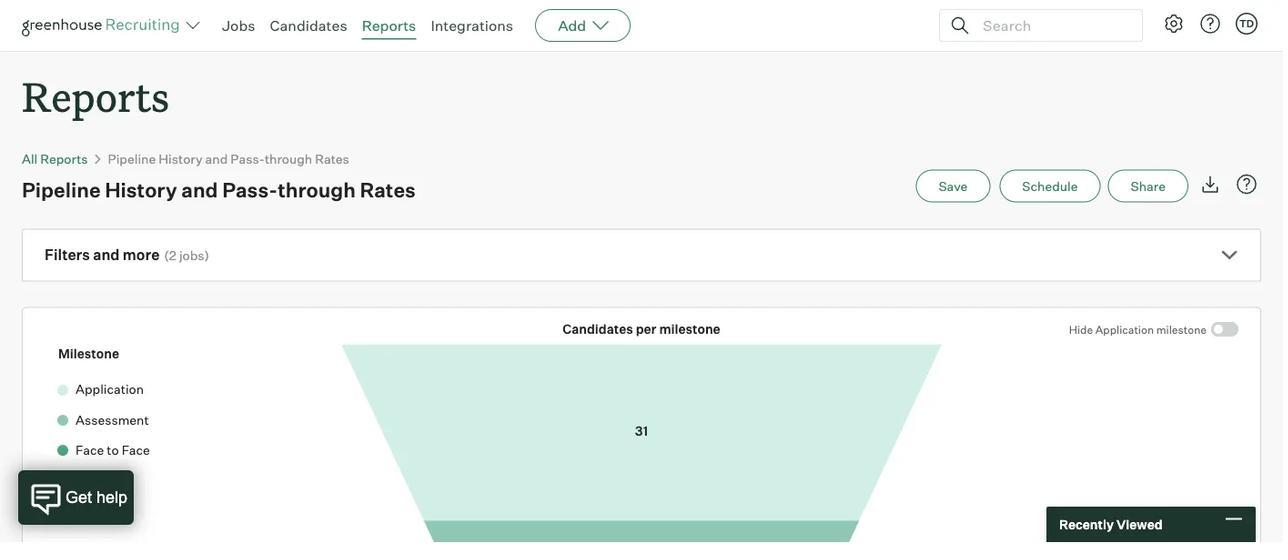 Task type: locate. For each thing, give the bounding box(es) containing it.
jobs link
[[222, 16, 255, 35]]

through
[[265, 151, 312, 167], [278, 177, 356, 202]]

1 vertical spatial rates
[[360, 177, 416, 202]]

pipeline
[[108, 151, 156, 167], [22, 177, 101, 202]]

0 horizontal spatial pipeline
[[22, 177, 101, 202]]

all reports link
[[22, 151, 88, 167]]

0 vertical spatial through
[[265, 151, 312, 167]]

integrations
[[431, 16, 514, 35]]

rates
[[315, 151, 349, 167], [360, 177, 416, 202]]

1 vertical spatial pipeline history and pass-through rates
[[22, 177, 416, 202]]

candidates
[[270, 16, 347, 35]]

jobs
[[222, 16, 255, 35]]

0 vertical spatial pipeline history and pass-through rates
[[108, 151, 349, 167]]

(
[[164, 248, 169, 264]]

all reports
[[22, 151, 88, 167]]

greenhouse recruiting image
[[22, 15, 186, 36]]

schedule
[[1023, 178, 1078, 194]]

1 vertical spatial through
[[278, 177, 356, 202]]

schedule button
[[1000, 170, 1101, 203]]

filters and more ( 2 jobs )
[[45, 246, 209, 264]]

configure image
[[1164, 13, 1185, 35]]

reports right the candidates 'link'
[[362, 16, 416, 35]]

2
[[169, 248, 177, 264]]

1 vertical spatial reports
[[22, 69, 169, 123]]

faq image
[[1236, 174, 1258, 195]]

)
[[204, 248, 209, 264]]

and
[[205, 151, 228, 167], [181, 177, 218, 202], [93, 246, 120, 264]]

0 horizontal spatial rates
[[315, 151, 349, 167]]

more
[[123, 246, 160, 264]]

save and schedule this report to revisit it! element
[[916, 170, 1000, 203]]

milestone
[[58, 346, 119, 362]]

1 vertical spatial pipeline
[[22, 177, 101, 202]]

reports right all
[[40, 151, 88, 167]]

0 vertical spatial pass-
[[231, 151, 265, 167]]

save
[[939, 178, 968, 194]]

reports
[[362, 16, 416, 35], [22, 69, 169, 123], [40, 151, 88, 167]]

filters
[[45, 246, 90, 264]]

0 vertical spatial rates
[[315, 151, 349, 167]]

reports down greenhouse recruiting image
[[22, 69, 169, 123]]

pass-
[[231, 151, 265, 167], [222, 177, 278, 202]]

pipeline history and pass-through rates
[[108, 151, 349, 167], [22, 177, 416, 202]]

pipeline down all reports link
[[22, 177, 101, 202]]

pipeline history and pass-through rates link
[[108, 151, 349, 167]]

1 horizontal spatial pipeline
[[108, 151, 156, 167]]

history
[[159, 151, 203, 167], [105, 177, 177, 202]]

pipeline right all reports
[[108, 151, 156, 167]]

1 vertical spatial history
[[105, 177, 177, 202]]

recently
[[1060, 517, 1114, 533]]

milestone
[[1157, 323, 1207, 337]]



Task type: describe. For each thing, give the bounding box(es) containing it.
reports link
[[362, 16, 416, 35]]

recently viewed
[[1060, 517, 1163, 533]]

share
[[1131, 178, 1166, 194]]

0 vertical spatial and
[[205, 151, 228, 167]]

application
[[1096, 323, 1155, 337]]

save button
[[916, 170, 991, 203]]

0 vertical spatial history
[[159, 151, 203, 167]]

0 vertical spatial reports
[[362, 16, 416, 35]]

integrations link
[[431, 16, 514, 35]]

Search text field
[[979, 12, 1126, 39]]

add button
[[535, 9, 631, 42]]

viewed
[[1117, 517, 1163, 533]]

td
[[1240, 17, 1255, 30]]

0 vertical spatial pipeline
[[108, 151, 156, 167]]

td button
[[1236, 13, 1258, 35]]

share button
[[1109, 170, 1189, 203]]

candidates link
[[270, 16, 347, 35]]

hide application milestone
[[1069, 323, 1207, 337]]

2 vertical spatial reports
[[40, 151, 88, 167]]

all
[[22, 151, 38, 167]]

add
[[558, 16, 587, 35]]

hide
[[1069, 323, 1094, 337]]

1 vertical spatial and
[[181, 177, 218, 202]]

td button
[[1233, 9, 1262, 38]]

1 vertical spatial pass-
[[222, 177, 278, 202]]

jobs
[[179, 248, 204, 264]]

1 horizontal spatial rates
[[360, 177, 416, 202]]

download image
[[1200, 174, 1222, 195]]

2 vertical spatial and
[[93, 246, 120, 264]]



Task type: vqa. For each thing, say whether or not it's contained in the screenshot.
schedule
yes



